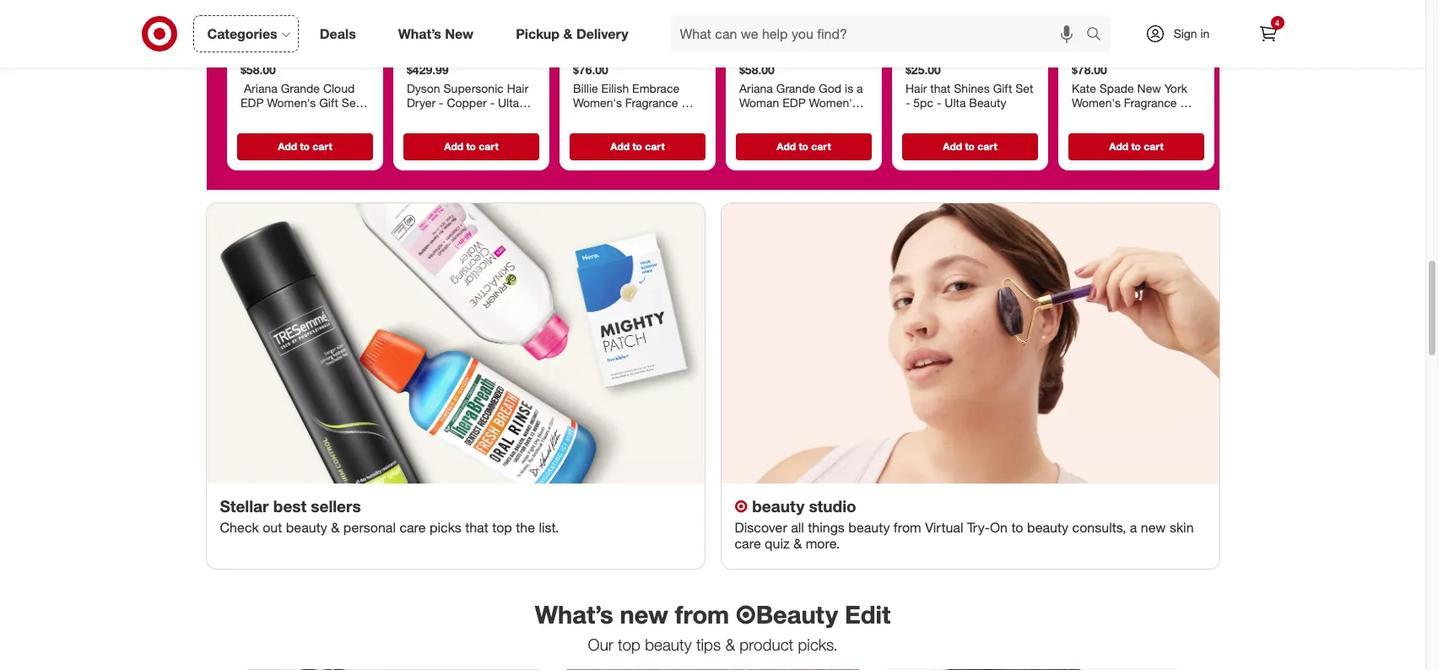 Task type: vqa. For each thing, say whether or not it's contained in the screenshot.
Stellar
yes



Task type: locate. For each thing, give the bounding box(es) containing it.
2 2pc from the left
[[1101, 110, 1121, 124]]

set down woman
[[762, 110, 779, 124]]

what's
[[398, 25, 441, 42], [535, 599, 613, 630]]

add down woman
[[777, 139, 796, 152]]

to for ariana grande cloud edp women's gift set - 1.7oz/2pc - ulta beauty
[[300, 139, 309, 152]]

edp inside $58.00 ariana grande cloud edp women's gift set - 1.7oz/2pc - ulta beauty
[[240, 95, 263, 109]]

1 vertical spatial new
[[620, 599, 668, 630]]

to inside $58.00 ariana grande god is a woman edp women's gift set - 1.7oz/2pc - ulta beauty add to cart
[[799, 139, 808, 152]]

2 add to cart from the left
[[444, 139, 498, 152]]

cart down $58.00 ariana grande cloud edp women's gift set - 1.7oz/2pc - ulta beauty
[[312, 139, 332, 152]]

1 cart from the left
[[312, 139, 332, 152]]

copper
[[447, 95, 487, 109]]

ulta down embrace
[[633, 110, 654, 124]]

& inside stellar best sellers check out beauty & personal care picks that top the list.
[[331, 519, 340, 536]]

add to cart down $58.00 ariana grande cloud edp women's gift set - 1.7oz/2pc - ulta beauty
[[278, 139, 332, 152]]

$25.00
[[905, 62, 941, 76]]

women's down god
[[809, 95, 858, 109]]

$58.00
[[240, 62, 276, 76], [739, 62, 775, 76]]

add for kate spade new york women's fragrance gift set - 2pc - ulta beauty
[[1109, 139, 1128, 152]]

& right pickup
[[564, 25, 573, 42]]

0 horizontal spatial from
[[675, 599, 729, 630]]

0 vertical spatial from
[[894, 519, 922, 536]]

add to cart
[[278, 139, 332, 152], [444, 139, 498, 152], [610, 139, 665, 152], [943, 139, 997, 152], [1109, 139, 1164, 152]]

hair up 5pc
[[905, 80, 927, 95]]

add to cart button for dyson supersonic hair dryer - copper - ulta beauty
[[403, 133, 539, 160]]

1 ariana from the left
[[243, 80, 277, 95]]

eilish
[[601, 80, 629, 95]]

gift inside $58.00 ariana grande cloud edp women's gift set - 1.7oz/2pc - ulta beauty
[[319, 95, 338, 109]]

ulta inside $429.99 dyson supersonic hair dryer - copper - ulta beauty
[[498, 95, 519, 109]]

4 add from the left
[[777, 139, 796, 152]]

1 vertical spatial ¬
[[736, 599, 756, 630]]

add to cart button for hair that shines gift set - 5pc - ulta beauty
[[902, 133, 1038, 160]]

stellar best sellers check out beauty & personal care picks that top the list.
[[220, 496, 559, 536]]

set down the cloud
[[341, 95, 359, 109]]

hair inside $429.99 dyson supersonic hair dryer - copper - ulta beauty
[[507, 80, 528, 95]]

1 horizontal spatial ariana
[[739, 80, 773, 95]]

$76.00 billie eilish embrace women's fragrance gift set - 2pc - ulta beauty
[[573, 62, 700, 124]]

0 horizontal spatial 1.7oz/2pc
[[240, 110, 293, 124]]

0 horizontal spatial $58.00
[[240, 62, 276, 76]]

our
[[588, 635, 614, 654]]

ulta down shines
[[945, 95, 966, 109]]

$58.00 inside $58.00 ariana grande cloud edp women's gift set - 1.7oz/2pc - ulta beauty
[[240, 62, 276, 76]]

1 horizontal spatial hair
[[905, 80, 927, 95]]

0 horizontal spatial 2pc
[[602, 110, 622, 124]]

cart down copper
[[478, 139, 498, 152]]

1 horizontal spatial 2pc
[[1101, 110, 1121, 124]]

2 fragrance from the left
[[1124, 95, 1177, 109]]

beauty down best
[[286, 519, 327, 536]]

a
[[857, 80, 863, 95], [1130, 519, 1138, 536]]

2 cart from the left
[[478, 139, 498, 152]]

fragrance down york on the top right
[[1124, 95, 1177, 109]]

4
[[1275, 18, 1280, 28]]

beauty down shines
[[969, 95, 1006, 109]]

2 edp from the left
[[782, 95, 806, 109]]

grande inside $58.00 ariana grande cloud edp women's gift set - 1.7oz/2pc - ulta beauty
[[280, 80, 320, 95]]

ulta down supersonic
[[498, 95, 519, 109]]

beauty inside the what's new from ¬ beauty edit our top beauty tips & product picks.
[[756, 599, 838, 630]]

6 cart from the left
[[1144, 139, 1164, 152]]

a right consults,
[[1130, 519, 1138, 536]]

ulta inside $58.00 ariana grande god is a woman edp women's gift set - 1.7oz/2pc - ulta beauty add to cart
[[739, 125, 760, 139]]

beauty down the cloud
[[329, 110, 366, 124]]

what's new from ¬ beauty edit our top beauty tips & product picks.
[[535, 599, 891, 654]]

add to cart for 1.7oz/2pc
[[278, 139, 332, 152]]

pickup & delivery
[[516, 25, 629, 42]]

from inside ¬ beauty studio discover all things beauty from virtual try-on to beauty consults, a new skin care quiz & more.
[[894, 519, 922, 536]]

4 cart from the left
[[811, 139, 831, 152]]

1 horizontal spatial care
[[735, 535, 761, 552]]

add to cart button down shines
[[902, 133, 1038, 160]]

edp right woman
[[782, 95, 806, 109]]

1 1.7oz/2pc from the left
[[240, 110, 293, 124]]

1 vertical spatial top
[[618, 635, 641, 654]]

0 vertical spatial that
[[930, 80, 951, 95]]

fragrance
[[625, 95, 678, 109], [1124, 95, 1177, 109]]

delivery
[[577, 25, 629, 42]]

1 vertical spatial a
[[1130, 519, 1138, 536]]

add to cart down the '$78.00 kate spade new york women's fragrance gift set - 2pc - ulta beauty' at the right top of page
[[1109, 139, 1164, 152]]

studio
[[809, 496, 857, 516]]

1 fragrance from the left
[[625, 95, 678, 109]]

categories
[[207, 25, 278, 42]]

2 add from the left
[[444, 139, 463, 152]]

care left picks
[[400, 519, 426, 536]]

beauty inside stellar best sellers check out beauty & personal care picks that top the list.
[[286, 519, 327, 536]]

what's up $429.99
[[398, 25, 441, 42]]

add
[[278, 139, 297, 152], [444, 139, 463, 152], [610, 139, 629, 152], [777, 139, 796, 152], [943, 139, 962, 152], [1109, 139, 1128, 152]]

3 cart from the left
[[645, 139, 665, 152]]

1 horizontal spatial 1.7oz/2pc
[[791, 110, 843, 124]]

4 add to cart button from the left
[[736, 133, 872, 160]]

1 horizontal spatial that
[[930, 80, 951, 95]]

search button
[[1079, 15, 1119, 56]]

1 2pc from the left
[[602, 110, 622, 124]]

0 horizontal spatial what's
[[398, 25, 441, 42]]

beauty inside $429.99 dyson supersonic hair dryer - copper - ulta beauty
[[407, 110, 444, 124]]

from left virtual
[[894, 519, 922, 536]]

0 horizontal spatial a
[[857, 80, 863, 95]]

3 add to cart from the left
[[610, 139, 665, 152]]

cart
[[312, 139, 332, 152], [478, 139, 498, 152], [645, 139, 665, 152], [811, 139, 831, 152], [977, 139, 997, 152], [1144, 139, 1164, 152]]

what's for new
[[535, 599, 613, 630]]

0 horizontal spatial edp
[[240, 95, 263, 109]]

from up tips
[[675, 599, 729, 630]]

2pc
[[602, 110, 622, 124], [1101, 110, 1121, 124]]

add to cart button
[[237, 133, 373, 160], [403, 133, 539, 160], [569, 133, 705, 160], [736, 133, 872, 160], [902, 133, 1038, 160], [1068, 133, 1204, 160]]

add to cart for 2pc
[[610, 139, 665, 152]]

¬ inside the what's new from ¬ beauty edit our top beauty tips & product picks.
[[736, 599, 756, 630]]

women's inside $58.00 ariana grande god is a woman edp women's gift set - 1.7oz/2pc - ulta beauty add to cart
[[809, 95, 858, 109]]

ariana
[[243, 80, 277, 95], [739, 80, 773, 95]]

0 horizontal spatial new
[[620, 599, 668, 630]]

1 horizontal spatial what's
[[535, 599, 613, 630]]

add down the '$78.00 kate spade new york women's fragrance gift set - 2pc - ulta beauty' at the right top of page
[[1109, 139, 1128, 152]]

gift inside $58.00 ariana grande god is a woman edp women's gift set - 1.7oz/2pc - ulta beauty add to cart
[[739, 110, 758, 124]]

cart inside $58.00 ariana grande god is a woman edp women's gift set - 1.7oz/2pc - ulta beauty add to cart
[[811, 139, 831, 152]]

$58.00 ariana grande cloud edp women's gift set - 1.7oz/2pc - ulta beauty
[[240, 62, 367, 124]]

3 women's from the left
[[809, 95, 858, 109]]

new left york on the top right
[[1137, 80, 1161, 95]]

cart down god
[[811, 139, 831, 152]]

2 women's from the left
[[573, 95, 622, 109]]

& right tips
[[726, 635, 735, 654]]

1 horizontal spatial new
[[1137, 80, 1161, 95]]

1 horizontal spatial top
[[618, 635, 641, 654]]

from
[[894, 519, 922, 536], [675, 599, 729, 630]]

stellar
[[220, 496, 269, 516]]

ariana inside $58.00 ariana grande cloud edp women's gift set - 1.7oz/2pc - ulta beauty
[[243, 80, 277, 95]]

-
[[363, 95, 367, 109], [439, 95, 443, 109], [490, 95, 494, 109], [905, 95, 910, 109], [937, 95, 941, 109], [296, 110, 301, 124], [594, 110, 599, 124], [625, 110, 630, 124], [783, 110, 787, 124], [847, 110, 851, 124], [1093, 110, 1098, 124], [1124, 110, 1129, 124]]

ariana up woman
[[739, 80, 773, 95]]

add to cart button down woman
[[736, 133, 872, 160]]

1 grande from the left
[[280, 80, 320, 95]]

that right picks
[[465, 519, 489, 536]]

2 1.7oz/2pc from the left
[[791, 110, 843, 124]]

cart down the $76.00 billie eilish embrace women's fragrance gift set - 2pc - ulta beauty
[[645, 139, 665, 152]]

what's new
[[398, 25, 474, 42]]

fragrance inside the $76.00 billie eilish embrace women's fragrance gift set - 2pc - ulta beauty
[[625, 95, 678, 109]]

to
[[300, 139, 309, 152], [466, 139, 476, 152], [632, 139, 642, 152], [799, 139, 808, 152], [965, 139, 975, 152], [1131, 139, 1141, 152], [1012, 519, 1024, 536]]

what's up our
[[535, 599, 613, 630]]

0 horizontal spatial care
[[400, 519, 426, 536]]

&
[[564, 25, 573, 42], [331, 519, 340, 536], [794, 535, 802, 552], [726, 635, 735, 654]]

women's down categories 'link'
[[267, 95, 316, 109]]

set right shines
[[1015, 80, 1033, 95]]

1 horizontal spatial fragrance
[[1124, 95, 1177, 109]]

ariana inside $58.00 ariana grande god is a woman edp women's gift set - 1.7oz/2pc - ulta beauty add to cart
[[739, 80, 773, 95]]

discover
[[735, 519, 787, 536]]

women's down billie
[[573, 95, 622, 109]]

$58.00 down categories 'link'
[[240, 62, 276, 76]]

a right 'is'
[[857, 80, 863, 95]]

0 vertical spatial ¬
[[735, 496, 748, 516]]

& inside the what's new from ¬ beauty edit our top beauty tips & product picks.
[[726, 635, 735, 654]]

add to cart down copper
[[444, 139, 498, 152]]

4 add to cart from the left
[[943, 139, 997, 152]]

to for hair that shines gift set - 5pc - ulta beauty
[[965, 139, 975, 152]]

care
[[400, 519, 426, 536], [735, 535, 761, 552]]

¬ up discover
[[735, 496, 748, 516]]

add to cart button down the $76.00 billie eilish embrace women's fragrance gift set - 2pc - ulta beauty
[[569, 133, 705, 160]]

cart down shines
[[977, 139, 997, 152]]

edp
[[240, 95, 263, 109], [782, 95, 806, 109]]

new
[[1141, 519, 1166, 536], [620, 599, 668, 630]]

add to cart down the $76.00 billie eilish embrace women's fragrance gift set - 2pc - ulta beauty
[[610, 139, 665, 152]]

sellers
[[311, 496, 361, 516]]

gift left woman
[[681, 95, 700, 109]]

¬ up product
[[736, 599, 756, 630]]

1 edp from the left
[[240, 95, 263, 109]]

fragrance down embrace
[[625, 95, 678, 109]]

billie
[[573, 80, 598, 95]]

¬
[[735, 496, 748, 516], [736, 599, 756, 630]]

0 vertical spatial a
[[857, 80, 863, 95]]

0 vertical spatial new
[[445, 25, 474, 42]]

0 horizontal spatial grande
[[280, 80, 320, 95]]

sign in link
[[1131, 15, 1236, 52]]

4 women's from the left
[[1072, 95, 1121, 109]]

2 hair from the left
[[905, 80, 927, 95]]

women's down kate
[[1072, 95, 1121, 109]]

sign in
[[1174, 26, 1210, 41]]

5 add to cart button from the left
[[902, 133, 1038, 160]]

women's
[[267, 95, 316, 109], [573, 95, 622, 109], [809, 95, 858, 109], [1072, 95, 1121, 109]]

gift inside the '$78.00 kate spade new york women's fragrance gift set - 2pc - ulta beauty'
[[1180, 95, 1199, 109]]

a inside $58.00 ariana grande god is a woman edp women's gift set - 1.7oz/2pc - ulta beauty add to cart
[[857, 80, 863, 95]]

gift
[[993, 80, 1012, 95], [319, 95, 338, 109], [681, 95, 700, 109], [1180, 95, 1199, 109], [739, 110, 758, 124]]

$58.00 inside $58.00 ariana grande god is a woman edp women's gift set - 1.7oz/2pc - ulta beauty add to cart
[[739, 62, 775, 76]]

new
[[445, 25, 474, 42], [1137, 80, 1161, 95]]

5 cart from the left
[[977, 139, 997, 152]]

1 horizontal spatial new
[[1141, 519, 1166, 536]]

new inside the what's new from ¬ beauty edit our top beauty tips & product picks.
[[620, 599, 668, 630]]

grande
[[280, 80, 320, 95], [776, 80, 815, 95]]

0 horizontal spatial hair
[[507, 80, 528, 95]]

1 horizontal spatial $58.00
[[739, 62, 775, 76]]

embrace
[[632, 80, 679, 95]]

1 add to cart from the left
[[278, 139, 332, 152]]

6 add from the left
[[1109, 139, 1128, 152]]

1.7oz/2pc
[[240, 110, 293, 124], [791, 110, 843, 124]]

a inside ¬ beauty studio discover all things beauty from virtual try-on to beauty consults, a new skin care quiz & more.
[[1130, 519, 1138, 536]]

ariana for 1.7oz/2pc
[[243, 80, 277, 95]]

set
[[1015, 80, 1033, 95], [341, 95, 359, 109], [573, 110, 591, 124], [762, 110, 779, 124], [1072, 110, 1090, 124]]

ulta
[[498, 95, 519, 109], [945, 95, 966, 109], [304, 110, 325, 124], [633, 110, 654, 124], [1132, 110, 1153, 124], [739, 125, 760, 139]]

try-
[[967, 519, 990, 536]]

top inside stellar best sellers check out beauty & personal care picks that top the list.
[[492, 519, 512, 536]]

god
[[819, 80, 841, 95]]

0 vertical spatial top
[[492, 519, 512, 536]]

0 vertical spatial new
[[1141, 519, 1166, 536]]

2 $58.00 from the left
[[739, 62, 775, 76]]

hair
[[507, 80, 528, 95], [905, 80, 927, 95]]

3 add from the left
[[610, 139, 629, 152]]

ariana down categories 'link'
[[243, 80, 277, 95]]

beauty
[[752, 496, 805, 516], [286, 519, 327, 536], [849, 519, 890, 536], [1027, 519, 1069, 536], [645, 635, 692, 654]]

0 horizontal spatial ariana
[[243, 80, 277, 95]]

beauty down dryer
[[407, 110, 444, 124]]

2 add to cart button from the left
[[403, 133, 539, 160]]

1 vertical spatial what's
[[535, 599, 613, 630]]

5 add to cart from the left
[[1109, 139, 1164, 152]]

search
[[1079, 27, 1119, 44]]

virtual
[[925, 519, 964, 536]]

add down copper
[[444, 139, 463, 152]]

care left quiz
[[735, 535, 761, 552]]

pickup & delivery link
[[502, 15, 650, 52]]

2 ariana from the left
[[739, 80, 773, 95]]

add down the $76.00 billie eilish embrace women's fragrance gift set - 2pc - ulta beauty
[[610, 139, 629, 152]]

1 horizontal spatial grande
[[776, 80, 815, 95]]

dyson
[[407, 80, 440, 95]]

¬ beauty studio discover all things beauty from virtual try-on to beauty consults, a new skin care quiz & more.
[[735, 496, 1194, 552]]

add for dyson supersonic hair dryer - copper - ulta beauty
[[444, 139, 463, 152]]

add to cart for beauty
[[444, 139, 498, 152]]

set down billie
[[573, 110, 591, 124]]

gift down york on the top right
[[1180, 95, 1199, 109]]

beauty inside $25.00 hair that shines gift set - 5pc - ulta beauty
[[969, 95, 1006, 109]]

add to cart for -
[[1109, 139, 1164, 152]]

beauty inside the '$78.00 kate spade new york women's fragrance gift set - 2pc - ulta beauty'
[[1157, 110, 1194, 124]]

add down shines
[[943, 139, 962, 152]]

beauty down woman
[[764, 125, 801, 139]]

1 $58.00 from the left
[[240, 62, 276, 76]]

$25.00 hair that shines gift set - 5pc - ulta beauty
[[905, 62, 1033, 109]]

0 horizontal spatial new
[[445, 25, 474, 42]]

gift down the cloud
[[319, 95, 338, 109]]

deals link
[[305, 15, 377, 52]]

add to cart button down copper
[[403, 133, 539, 160]]

1 add to cart button from the left
[[237, 133, 373, 160]]

2pc down spade
[[1101, 110, 1121, 124]]

ulta inside the '$78.00 kate spade new york women's fragrance gift set - 2pc - ulta beauty'
[[1132, 110, 1153, 124]]

beauty left tips
[[645, 635, 692, 654]]

3 add to cart button from the left
[[569, 133, 705, 160]]

1 vertical spatial from
[[675, 599, 729, 630]]

beauty right on
[[1027, 519, 1069, 536]]

1 vertical spatial that
[[465, 519, 489, 536]]

beauty up picks.
[[756, 599, 838, 630]]

2pc down eilish
[[602, 110, 622, 124]]

grande inside $58.00 ariana grande god is a woman edp women's gift set - 1.7oz/2pc - ulta beauty add to cart
[[776, 80, 815, 95]]

$58.00 up woman
[[739, 62, 775, 76]]

new up $429.99
[[445, 25, 474, 42]]

top right our
[[618, 635, 641, 654]]

kate
[[1072, 80, 1096, 95]]

cart for $78.00 kate spade new york women's fragrance gift set - 2pc - ulta beauty
[[1144, 139, 1164, 152]]

ariana for gift
[[739, 80, 773, 95]]

$58.00 ariana grande god is a woman edp women's gift set - 1.7oz/2pc - ulta beauty add to cart
[[739, 62, 863, 152]]

gift down woman
[[739, 110, 758, 124]]

1 add from the left
[[278, 139, 297, 152]]

consults,
[[1073, 519, 1127, 536]]

gift right shines
[[993, 80, 1012, 95]]

that
[[930, 80, 951, 95], [465, 519, 489, 536]]

6 add to cart button from the left
[[1068, 133, 1204, 160]]

& inside ¬ beauty studio discover all things beauty from virtual try-on to beauty consults, a new skin care quiz & more.
[[794, 535, 802, 552]]

2pc inside the $76.00 billie eilish embrace women's fragrance gift set - 2pc - ulta beauty
[[602, 110, 622, 124]]

1 horizontal spatial from
[[894, 519, 922, 536]]

1 women's from the left
[[267, 95, 316, 109]]

in
[[1201, 26, 1210, 41]]

0 vertical spatial what's
[[398, 25, 441, 42]]

4 link
[[1250, 15, 1287, 52]]

add to cart button down $58.00 ariana grande cloud edp women's gift set - 1.7oz/2pc - ulta beauty
[[237, 133, 373, 160]]

that up 5pc
[[930, 80, 951, 95]]

2 grande from the left
[[776, 80, 815, 95]]

women's inside $58.00 ariana grande cloud edp women's gift set - 1.7oz/2pc - ulta beauty
[[267, 95, 316, 109]]

cart for $429.99 dyson supersonic hair dryer - copper - ulta beauty
[[478, 139, 498, 152]]

grande left god
[[776, 80, 815, 95]]

& down "sellers"
[[331, 519, 340, 536]]

0 horizontal spatial fragrance
[[625, 95, 678, 109]]

set inside $58.00 ariana grande god is a woman edp women's gift set - 1.7oz/2pc - ulta beauty add to cart
[[762, 110, 779, 124]]

add to cart down shines
[[943, 139, 997, 152]]

beauty
[[969, 95, 1006, 109], [329, 110, 366, 124], [407, 110, 444, 124], [658, 110, 695, 124], [1157, 110, 1194, 124], [764, 125, 801, 139], [756, 599, 838, 630]]

5pc
[[913, 95, 933, 109]]

$78.00 kate spade new york women's fragrance gift set - 2pc - ulta beauty
[[1072, 62, 1199, 124]]

& right quiz
[[794, 535, 802, 552]]

1 horizontal spatial edp
[[782, 95, 806, 109]]

beauty inside $58.00 ariana grande cloud edp women's gift set - 1.7oz/2pc - ulta beauty
[[329, 110, 366, 124]]

beauty down embrace
[[658, 110, 695, 124]]

cart down the '$78.00 kate spade new york women's fragrance gift set - 2pc - ulta beauty' at the right top of page
[[1144, 139, 1164, 152]]

grande left the cloud
[[280, 80, 320, 95]]

0 horizontal spatial that
[[465, 519, 489, 536]]

things
[[808, 519, 845, 536]]

york
[[1164, 80, 1187, 95]]

carousel region
[[206, 0, 1220, 204]]

beauty down york on the top right
[[1157, 110, 1194, 124]]

ulta down the cloud
[[304, 110, 325, 124]]

what's inside the what's new from ¬ beauty edit our top beauty tips & product picks.
[[535, 599, 613, 630]]

ulta down spade
[[1132, 110, 1153, 124]]

add to cart button down the '$78.00 kate spade new york women's fragrance gift set - 2pc - ulta beauty' at the right top of page
[[1068, 133, 1204, 160]]

shines
[[954, 80, 990, 95]]

top left the
[[492, 519, 512, 536]]

5 add from the left
[[943, 139, 962, 152]]

0 horizontal spatial top
[[492, 519, 512, 536]]

hair right supersonic
[[507, 80, 528, 95]]

1 horizontal spatial a
[[1130, 519, 1138, 536]]

ulta down woman
[[739, 125, 760, 139]]

edp down categories 'link'
[[240, 95, 263, 109]]

add down $58.00 ariana grande cloud edp women's gift set - 1.7oz/2pc - ulta beauty
[[278, 139, 297, 152]]

to for billie eilish embrace women's fragrance gift set - 2pc - ulta beauty
[[632, 139, 642, 152]]

1 vertical spatial new
[[1137, 80, 1161, 95]]

1 hair from the left
[[507, 80, 528, 95]]

set down kate
[[1072, 110, 1090, 124]]



Task type: describe. For each thing, give the bounding box(es) containing it.
1.7oz/2pc inside $58.00 ariana grande god is a woman edp women's gift set - 1.7oz/2pc - ulta beauty add to cart
[[791, 110, 843, 124]]

pickup
[[516, 25, 560, 42]]

ulta inside the $76.00 billie eilish embrace women's fragrance gift set - 2pc - ulta beauty
[[633, 110, 654, 124]]

set inside the $76.00 billie eilish embrace women's fragrance gift set - 2pc - ulta beauty
[[573, 110, 591, 124]]

picks
[[430, 519, 462, 536]]

add for ariana grande cloud edp women's gift set - 1.7oz/2pc - ulta beauty
[[278, 139, 297, 152]]

woman
[[739, 95, 779, 109]]

set inside $58.00 ariana grande cloud edp women's gift set - 1.7oz/2pc - ulta beauty
[[341, 95, 359, 109]]

edit
[[845, 599, 891, 630]]

cart for $25.00 hair that shines gift set - 5pc - ulta beauty
[[977, 139, 997, 152]]

care inside ¬ beauty studio discover all things beauty from virtual try-on to beauty consults, a new skin care quiz & more.
[[735, 535, 761, 552]]

supersonic
[[443, 80, 503, 95]]

that inside $25.00 hair that shines gift set - 5pc - ulta beauty
[[930, 80, 951, 95]]

to for kate spade new york women's fragrance gift set - 2pc - ulta beauty
[[1131, 139, 1141, 152]]

2pc inside the '$78.00 kate spade new york women's fragrance gift set - 2pc - ulta beauty'
[[1101, 110, 1121, 124]]

that inside stellar best sellers check out beauty & personal care picks that top the list.
[[465, 519, 489, 536]]

$58.00 for $58.00 ariana grande cloud edp women's gift set - 1.7oz/2pc - ulta beauty
[[240, 62, 276, 76]]

beauty down studio on the right bottom
[[849, 519, 890, 536]]

add for billie eilish embrace women's fragrance gift set - 2pc - ulta beauty
[[610, 139, 629, 152]]

¬ inside ¬ beauty studio discover all things beauty from virtual try-on to beauty consults, a new skin care quiz & more.
[[735, 496, 748, 516]]

add to cart button for ariana grande cloud edp women's gift set - 1.7oz/2pc - ulta beauty
[[237, 133, 373, 160]]

top inside the what's new from ¬ beauty edit our top beauty tips & product picks.
[[618, 635, 641, 654]]

add inside $58.00 ariana grande god is a woman edp women's gift set - 1.7oz/2pc - ulta beauty add to cart
[[777, 139, 796, 152]]

fragrance inside the '$78.00 kate spade new york women's fragrance gift set - 2pc - ulta beauty'
[[1124, 95, 1177, 109]]

ulta inside $58.00 ariana grande cloud edp women's gift set - 1.7oz/2pc - ulta beauty
[[304, 110, 325, 124]]

product
[[740, 635, 794, 654]]

personal
[[343, 519, 396, 536]]

to inside ¬ beauty studio discover all things beauty from virtual try-on to beauty consults, a new skin care quiz & more.
[[1012, 519, 1024, 536]]

from inside the what's new from ¬ beauty edit our top beauty tips & product picks.
[[675, 599, 729, 630]]

set inside the '$78.00 kate spade new york women's fragrance gift set - 2pc - ulta beauty'
[[1072, 110, 1090, 124]]

more.
[[806, 535, 840, 552]]

quiz
[[765, 535, 790, 552]]

add to cart button for ariana grande god is a woman edp women's gift set - 1.7oz/2pc - ulta beauty
[[736, 133, 872, 160]]

tips
[[696, 635, 721, 654]]

dryer
[[407, 95, 435, 109]]

grande for gift
[[280, 80, 320, 95]]

check
[[220, 519, 259, 536]]

the
[[516, 519, 535, 536]]

ulta inside $25.00 hair that shines gift set - 5pc - ulta beauty
[[945, 95, 966, 109]]

add to cart button for kate spade new york women's fragrance gift set - 2pc - ulta beauty
[[1068, 133, 1204, 160]]

beauty inside $58.00 ariana grande god is a woman edp women's gift set - 1.7oz/2pc - ulta beauty add to cart
[[764, 125, 801, 139]]

add to cart for ulta
[[943, 139, 997, 152]]

spade
[[1099, 80, 1134, 95]]

hair inside $25.00 hair that shines gift set - 5pc - ulta beauty
[[905, 80, 927, 95]]

deals
[[320, 25, 356, 42]]

set inside $25.00 hair that shines gift set - 5pc - ulta beauty
[[1015, 80, 1033, 95]]

sign
[[1174, 26, 1198, 41]]

add for hair that shines gift set - 5pc - ulta beauty
[[943, 139, 962, 152]]

$58.00 for $58.00 ariana grande god is a woman edp women's gift set - 1.7oz/2pc - ulta beauty add to cart
[[739, 62, 775, 76]]

cloud
[[323, 80, 354, 95]]

best
[[273, 496, 307, 516]]

picks.
[[798, 635, 838, 654]]

on
[[990, 519, 1008, 536]]

What can we help you find? suggestions appear below search field
[[670, 15, 1090, 52]]

cart for $76.00 billie eilish embrace women's fragrance gift set - 2pc - ulta beauty
[[645, 139, 665, 152]]

beauty inside the $76.00 billie eilish embrace women's fragrance gift set - 2pc - ulta beauty
[[658, 110, 695, 124]]

add to cart button for billie eilish embrace women's fragrance gift set - 2pc - ulta beauty
[[569, 133, 705, 160]]

grande for woman
[[776, 80, 815, 95]]

beauty inside the what's new from ¬ beauty edit our top beauty tips & product picks.
[[645, 635, 692, 654]]

cart for $58.00 ariana grande cloud edp women's gift set - 1.7oz/2pc - ulta beauty
[[312, 139, 332, 152]]

beauty up discover
[[752, 496, 805, 516]]

women's inside the '$78.00 kate spade new york women's fragrance gift set - 2pc - ulta beauty'
[[1072, 95, 1121, 109]]

what's new link
[[384, 15, 495, 52]]

skin
[[1170, 519, 1194, 536]]

categories link
[[193, 15, 299, 52]]

new inside ¬ beauty studio discover all things beauty from virtual try-on to beauty consults, a new skin care quiz & more.
[[1141, 519, 1166, 536]]

to for dyson supersonic hair dryer - copper - ulta beauty
[[466, 139, 476, 152]]

$429.99
[[407, 62, 448, 76]]

$76.00
[[573, 62, 608, 76]]

all
[[791, 519, 804, 536]]

list.
[[539, 519, 559, 536]]

1.7oz/2pc inside $58.00 ariana grande cloud edp women's gift set - 1.7oz/2pc - ulta beauty
[[240, 110, 293, 124]]

care inside stellar best sellers check out beauty & personal care picks that top the list.
[[400, 519, 426, 536]]

edp inside $58.00 ariana grande god is a woman edp women's gift set - 1.7oz/2pc - ulta beauty add to cart
[[782, 95, 806, 109]]

gift inside $25.00 hair that shines gift set - 5pc - ulta beauty
[[993, 80, 1012, 95]]

what's for new
[[398, 25, 441, 42]]

new inside the '$78.00 kate spade new york women's fragrance gift set - 2pc - ulta beauty'
[[1137, 80, 1161, 95]]

$429.99 dyson supersonic hair dryer - copper - ulta beauty
[[407, 62, 528, 124]]

women's inside the $76.00 billie eilish embrace women's fragrance gift set - 2pc - ulta beauty
[[573, 95, 622, 109]]

out
[[263, 519, 282, 536]]

$78.00
[[1072, 62, 1107, 76]]

is
[[845, 80, 853, 95]]

gift inside the $76.00 billie eilish embrace women's fragrance gift set - 2pc - ulta beauty
[[681, 95, 700, 109]]



